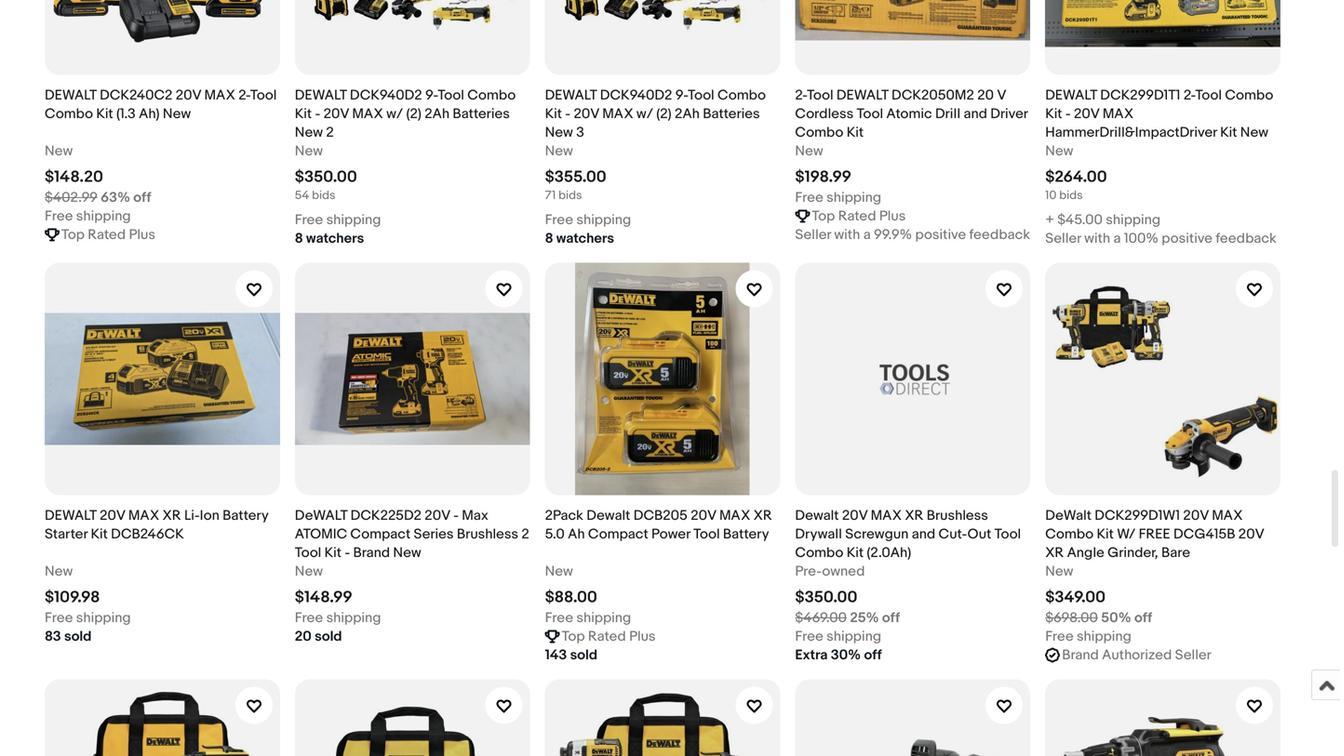 Task type: describe. For each thing, give the bounding box(es) containing it.
max inside dewalt 20v max xr li-ion battery starter kit dcb246ck
[[128, 508, 159, 524]]

tool inside dewalt 20v max xr brushless drywall screwgun and cut-out tool combo kit (2.0ah) pre-owned $350.00 $469.00 25% off free shipping extra 30% off
[[994, 526, 1021, 543]]

2- inside dewalt dck299d1t1 2-tool combo kit - 20v max hammerdrill&impactdriver kit new new $264.00 10 bids + $45.00 shipping seller with a 100% positive feedback
[[1184, 87, 1195, 104]]

$88.00 text field
[[545, 588, 597, 608]]

combo inside dewalt dck940d2 9-tool combo kit - 20v max w/ (2) 2ah batteries new 3 new $355.00 71 bids free shipping 8 watchers
[[718, 87, 766, 104]]

brand authorized seller
[[1062, 647, 1211, 664]]

$402.99
[[45, 189, 97, 206]]

tool inside dewalt dck940d2 9-tool combo kit - 20v max w/ (2) 2ah batteries new 3 new $355.00 71 bids free shipping 8 watchers
[[688, 87, 714, 104]]

$350.00 text field
[[295, 168, 357, 187]]

free inside dewalt dck940d2 9-tool combo kit - 20v max w/ (2) 2ah batteries new 3 new $355.00 71 bids free shipping 8 watchers
[[545, 212, 573, 228]]

20v inside dewalt 20v max xr brushless drywall screwgun and cut-out tool combo kit (2.0ah) pre-owned $350.00 $469.00 25% off free shipping extra 30% off
[[842, 508, 868, 524]]

dewalt
[[1045, 508, 1092, 524]]

$350.00 for dewalt 20v max xr brushless drywall screwgun and cut-out tool combo kit (2.0ah) pre-owned $350.00 $469.00 25% off free shipping extra 30% off
[[795, 588, 857, 608]]

dewalt for dewalt dck299d1t1 2-tool combo kit - 20v max hammerdrill&impactdriver kit new new $264.00 10 bids + $45.00 shipping seller with a 100% positive feedback
[[1045, 87, 1097, 104]]

free inside 2-tool dewalt dck2050m2 20 v cordless tool  atomic drill and driver combo kit new $198.99 free shipping
[[795, 189, 823, 206]]

dewalt dck225d2 20v - max atomic compact series brushless 2 tool kit - brand new new $148.99 free shipping 20 sold
[[295, 508, 529, 645]]

dewalt 20v max xr li-ion battery starter kit dcb246ck
[[45, 508, 268, 543]]

143 sold
[[545, 647, 597, 664]]

new inside new $148.20 $402.99 63% off free shipping
[[45, 143, 73, 160]]

dck2050m2
[[892, 87, 974, 104]]

top rated plus for $88.00
[[562, 629, 656, 645]]

off inside new $148.20 $402.99 63% off free shipping
[[133, 189, 151, 206]]

compact inside dewalt dck225d2 20v - max atomic compact series brushless 2 tool kit - brand new new $148.99 free shipping 20 sold
[[350, 526, 411, 543]]

seller inside dewalt dck299d1t1 2-tool combo kit - 20v max hammerdrill&impactdriver kit new new $264.00 10 bids + $45.00 shipping seller with a 100% positive feedback
[[1045, 230, 1081, 247]]

free shipping text field for $350.00
[[295, 211, 381, 229]]

8 watchers text field
[[545, 229, 614, 248]]

20 inside dewalt dck225d2 20v - max atomic compact series brushless 2 tool kit - brand new new $148.99 free shipping 20 sold
[[295, 629, 312, 645]]

dewalt for dewalt dck240c2 20v max 2-tool combo kit (1.3 ah) new
[[45, 87, 97, 104]]

dcg415b
[[1173, 526, 1235, 543]]

new inside dewalt dck240c2 20v max 2-tool combo kit (1.3 ah) new
[[163, 106, 191, 122]]

- for $350.00
[[315, 106, 320, 122]]

20v inside dewalt dck940d2 9-tool combo kit - 20v max w/ (2) 2ah batteries new 3 new $355.00 71 bids free shipping 8 watchers
[[574, 106, 599, 122]]

bids for $350.00
[[312, 188, 336, 203]]

dewalt for dewalt dck940d2 9-tool combo kit - 20v max w/ (2) 2ah batteries new 2 new $350.00 54 bids free shipping 8 watchers
[[295, 87, 347, 104]]

20v inside dewalt dck240c2 20v max 2-tool combo kit (1.3 ah) new
[[176, 87, 201, 104]]

dcb246ck
[[111, 526, 184, 543]]

seller with a 99.9% positive feedback
[[795, 227, 1030, 243]]

dewalt inside 2-tool dewalt dck2050m2 20 v cordless tool  atomic drill and driver combo kit new $198.99 free shipping
[[837, 87, 888, 104]]

20v inside dewalt 20v max xr li-ion battery starter kit dcb246ck
[[100, 508, 125, 524]]

tool inside dewalt dck940d2 9-tool combo kit - 20v max w/ (2) 2ah batteries new 2 new $350.00 54 bids free shipping 8 watchers
[[438, 87, 464, 104]]

$109.98
[[45, 588, 100, 608]]

sold inside new $109.98 free shipping 83 sold
[[64, 629, 92, 645]]

2- inside 2-tool dewalt dck2050m2 20 v cordless tool  atomic drill and driver combo kit new $198.99 free shipping
[[795, 87, 807, 104]]

20v inside dewalt dck225d2 20v - max atomic compact series brushless 2 tool kit - brand new new $148.99 free shipping 20 sold
[[425, 508, 450, 524]]

batteries for $355.00
[[703, 106, 760, 122]]

pre-
[[795, 563, 822, 580]]

seller inside text field
[[795, 227, 831, 243]]

plus for $88.00
[[629, 629, 656, 645]]

kit inside dewalt 20v max xr brushless drywall screwgun and cut-out tool combo kit (2.0ah) pre-owned $350.00 $469.00 25% off free shipping extra 30% off
[[847, 545, 864, 562]]

brand inside text box
[[1062, 647, 1099, 664]]

previous price $698.00 50% off text field
[[1045, 609, 1152, 628]]

new $148.20 $402.99 63% off free shipping
[[45, 143, 151, 225]]

authorized
[[1102, 647, 1172, 664]]

shipping inside 2-tool dewalt dck2050m2 20 v cordless tool  atomic drill and driver combo kit new $198.99 free shipping
[[827, 189, 881, 206]]

$350.00 text field
[[795, 588, 857, 608]]

$355.00 text field
[[545, 168, 606, 187]]

dewalt for dewalt 20v max xr li-ion battery starter kit dcb246ck
[[45, 508, 97, 524]]

2 inside dewalt dck940d2 9-tool combo kit - 20v max w/ (2) 2ah batteries new 2 new $350.00 54 bids free shipping 8 watchers
[[326, 124, 334, 141]]

w/
[[1117, 526, 1136, 543]]

free shipping text field for $109.98
[[45, 609, 131, 628]]

dewalt dck299d1w1 20v max combo kit w/ free dcg415b 20v xr angle grinder, bare new $349.00 $698.00 50% off free shipping
[[1045, 508, 1264, 645]]

dewalt dck240c2 20v max 2-tool combo kit (1.3 ah) new
[[45, 87, 277, 122]]

$264.00
[[1045, 168, 1107, 187]]

top for $88.00
[[562, 629, 585, 645]]

bids inside dewalt dck299d1t1 2-tool combo kit - 20v max hammerdrill&impactdriver kit new new $264.00 10 bids + $45.00 shipping seller with a 100% positive feedback
[[1059, 188, 1083, 203]]

brand inside dewalt dck225d2 20v - max atomic compact series brushless 2 tool kit - brand new new $148.99 free shipping 20 sold
[[353, 545, 390, 562]]

kit inside dewalt dck940d2 9-tool combo kit - 20v max w/ (2) 2ah batteries new 3 new $355.00 71 bids free shipping 8 watchers
[[545, 106, 562, 122]]

new text field for $349.00
[[1045, 563, 1073, 581]]

(1.3
[[116, 106, 136, 122]]

positive inside text field
[[915, 227, 966, 243]]

ion
[[200, 508, 219, 524]]

feedback inside dewalt dck299d1t1 2-tool combo kit - 20v max hammerdrill&impactdriver kit new new $264.00 10 bids + $45.00 shipping seller with a 100% positive feedback
[[1216, 230, 1277, 247]]

Seller with a 99.9% positive feedback text field
[[795, 226, 1030, 244]]

free inside dewalt 20v max xr brushless drywall screwgun and cut-out tool combo kit (2.0ah) pre-owned $350.00 $469.00 25% off free shipping extra 30% off
[[795, 629, 823, 645]]

$45.00
[[1057, 212, 1103, 228]]

Seller with a 100% positive feedback text field
[[1045, 229, 1277, 248]]

free shipping text field down $698.00
[[1045, 628, 1131, 646]]

extra
[[795, 647, 828, 664]]

$469.00
[[795, 610, 847, 627]]

(2) for $350.00
[[406, 106, 421, 122]]

(2.0ah)
[[867, 545, 911, 562]]

off right 25%
[[882, 610, 900, 627]]

new text field for $88.00
[[545, 563, 573, 581]]

a inside dewalt dck299d1t1 2-tool combo kit - 20v max hammerdrill&impactdriver kit new new $264.00 10 bids + $45.00 shipping seller with a 100% positive feedback
[[1113, 230, 1121, 247]]

shipping inside dewalt dck299d1w1 20v max combo kit w/ free dcg415b 20v xr angle grinder, bare new $349.00 $698.00 50% off free shipping
[[1077, 629, 1131, 645]]

series
[[414, 526, 454, 543]]

li-
[[184, 508, 200, 524]]

Top Rated Plus text field
[[812, 207, 906, 226]]

shipping inside new $88.00 free shipping
[[576, 610, 631, 627]]

atomic
[[886, 106, 932, 122]]

$148.20
[[45, 168, 103, 187]]

free shipping text field for $355.00
[[545, 211, 631, 229]]

free inside new $109.98 free shipping 83 sold
[[45, 610, 73, 627]]

5.0
[[545, 526, 565, 543]]

with inside dewalt dck299d1t1 2-tool combo kit - 20v max hammerdrill&impactdriver kit new new $264.00 10 bids + $45.00 shipping seller with a 100% positive feedback
[[1084, 230, 1110, 247]]

seller inside text box
[[1175, 647, 1211, 664]]

8 watchers text field
[[295, 229, 364, 248]]

out
[[967, 526, 991, 543]]

99.9%
[[874, 227, 912, 243]]

+ $45.00 shipping text field
[[1045, 211, 1161, 229]]

63%
[[101, 189, 130, 206]]

free shipping text field for $88.00
[[545, 609, 631, 628]]

combo inside dewalt dck940d2 9-tool combo kit - 20v max w/ (2) 2ah batteries new 2 new $350.00 54 bids free shipping 8 watchers
[[467, 87, 516, 104]]

2ah for $350.00
[[425, 106, 450, 122]]

1 vertical spatial top rated plus text field
[[562, 628, 656, 646]]

combo inside dewalt 20v max xr brushless drywall screwgun and cut-out tool combo kit (2.0ah) pre-owned $350.00 $469.00 25% off free shipping extra 30% off
[[795, 545, 843, 562]]

dewalt inside dewalt 20v max xr brushless drywall screwgun and cut-out tool combo kit (2.0ah) pre-owned $350.00 $469.00 25% off free shipping extra 30% off
[[795, 508, 839, 524]]

83
[[45, 629, 61, 645]]

max inside dewalt 20v max xr brushless drywall screwgun and cut-out tool combo kit (2.0ah) pre-owned $350.00 $469.00 25% off free shipping extra 30% off
[[871, 508, 902, 524]]

battery inside '2pack dewalt dcb205 20v max xr 5.0 ah compact power tool battery'
[[723, 526, 769, 543]]

w/ for $350.00
[[386, 106, 403, 122]]

dewalt
[[295, 508, 347, 524]]

54
[[295, 188, 309, 203]]

20v inside dewalt dck940d2 9-tool combo kit - 20v max w/ (2) 2ah batteries new 2 new $350.00 54 bids free shipping 8 watchers
[[324, 106, 349, 122]]

and inside 2-tool dewalt dck2050m2 20 v cordless tool  atomic drill and driver combo kit new $198.99 free shipping
[[964, 106, 987, 122]]

kit inside dewalt dck299d1w1 20v max combo kit w/ free dcg415b 20v xr angle grinder, bare new $349.00 $698.00 50% off free shipping
[[1097, 526, 1114, 543]]

dewalt dck299d1t1 2-tool combo kit - 20v max hammerdrill&impactdriver kit new new $264.00 10 bids + $45.00 shipping seller with a 100% positive feedback
[[1045, 87, 1277, 247]]

$148.99 text field
[[295, 588, 352, 608]]

tool inside '2pack dewalt dcb205 20v max xr 5.0 ah compact power tool battery'
[[693, 526, 720, 543]]

xr inside dewalt dck299d1w1 20v max combo kit w/ free dcg415b 20v xr angle grinder, bare new $349.00 $698.00 50% off free shipping
[[1045, 545, 1064, 562]]

0 horizontal spatial plus
[[129, 227, 155, 243]]

free inside dewalt dck299d1w1 20v max combo kit w/ free dcg415b 20v xr angle grinder, bare new $349.00 $698.00 50% off free shipping
[[1045, 629, 1074, 645]]

2pack dewalt dcb205 20v max xr 5.0 ah compact power tool battery
[[545, 508, 772, 543]]

brushless inside dewalt 20v max xr brushless drywall screwgun and cut-out tool combo kit (2.0ah) pre-owned $350.00 $469.00 25% off free shipping extra 30% off
[[927, 508, 988, 524]]

0 vertical spatial top rated plus text field
[[61, 226, 155, 244]]

kit inside dewalt dck225d2 20v - max atomic compact series brushless 2 tool kit - brand new new $148.99 free shipping 20 sold
[[324, 545, 342, 562]]

$355.00
[[545, 168, 606, 187]]

143 sold text field
[[545, 646, 597, 665]]

$148.20 text field
[[45, 168, 103, 187]]

max
[[462, 508, 488, 524]]

dck299d1w1
[[1095, 508, 1180, 524]]

shipping inside dewalt dck225d2 20v - max atomic compact series brushless 2 tool kit - brand new new $148.99 free shipping 20 sold
[[326, 610, 381, 627]]

angle
[[1067, 545, 1104, 562]]

free shipping text field for $198.99
[[795, 188, 881, 207]]

dewalt dck940d2 9-tool combo kit - 20v max w/ (2) 2ah batteries new 2 new $350.00 54 bids free shipping 8 watchers
[[295, 87, 516, 247]]

new text field for $148.20
[[45, 142, 73, 161]]

Pre-owned text field
[[795, 563, 865, 581]]

$198.99
[[795, 168, 851, 187]]

20v right dcg415b in the bottom of the page
[[1238, 526, 1264, 543]]

dewalt dck940d2 9-tool combo kit - 20v max w/ (2) 2ah batteries new 3 new $355.00 71 bids free shipping 8 watchers
[[545, 87, 766, 247]]

battery inside dewalt 20v max xr li-ion battery starter kit dcb246ck
[[223, 508, 268, 524]]

shipping inside dewalt dck299d1t1 2-tool combo kit - 20v max hammerdrill&impactdriver kit new new $264.00 10 bids + $45.00 shipping seller with a 100% positive feedback
[[1106, 212, 1161, 228]]

2- inside dewalt dck240c2 20v max 2-tool combo kit (1.3 ah) new
[[238, 87, 250, 104]]

previous price $469.00 25% off text field
[[795, 609, 900, 628]]

plus for $198.99
[[879, 208, 906, 225]]

free inside new $88.00 free shipping
[[545, 610, 573, 627]]

20v up dcg415b in the bottom of the page
[[1183, 508, 1209, 524]]

dewalt for dewalt dck940d2 9-tool combo kit - 20v max w/ (2) 2ah batteries new 3 new $355.00 71 bids free shipping 8 watchers
[[545, 87, 597, 104]]

max inside dewalt dck240c2 20v max 2-tool combo kit (1.3 ah) new
[[204, 87, 235, 104]]

tool inside dewalt dck225d2 20v - max atomic compact series brushless 2 tool kit - brand new new $148.99 free shipping 20 sold
[[295, 545, 321, 562]]

new inside new $109.98 free shipping 83 sold
[[45, 563, 73, 580]]

new text field for $355.00
[[545, 142, 573, 161]]

20 inside 2-tool dewalt dck2050m2 20 v cordless tool  atomic drill and driver combo kit new $198.99 free shipping
[[977, 87, 994, 104]]

new inside 2-tool dewalt dck2050m2 20 v cordless tool  atomic drill and driver combo kit new $198.99 free shipping
[[795, 143, 823, 160]]

kit inside 2-tool dewalt dck2050m2 20 v cordless tool  atomic drill and driver combo kit new $198.99 free shipping
[[847, 124, 864, 141]]

max inside dewalt dck940d2 9-tool combo kit - 20v max w/ (2) 2ah batteries new 3 new $355.00 71 bids free shipping 8 watchers
[[602, 106, 633, 122]]

kit inside dewalt dck940d2 9-tool combo kit - 20v max w/ (2) 2ah batteries new 2 new $350.00 54 bids free shipping 8 watchers
[[295, 106, 312, 122]]

- left max
[[453, 508, 459, 524]]

driver
[[990, 106, 1028, 122]]

feedback inside text field
[[969, 227, 1030, 243]]

combo inside dewalt dck299d1w1 20v max combo kit w/ free dcg415b 20v xr angle grinder, bare new $349.00 $698.00 50% off free shipping
[[1045, 526, 1094, 543]]

max inside dewalt dck299d1t1 2-tool combo kit - 20v max hammerdrill&impactdriver kit new new $264.00 10 bids + $45.00 shipping seller with a 100% positive feedback
[[1103, 106, 1134, 122]]

cut-
[[938, 526, 967, 543]]

20v inside dewalt dck299d1t1 2-tool combo kit - 20v max hammerdrill&impactdriver kit new new $264.00 10 bids + $45.00 shipping seller with a 100% positive feedback
[[1074, 106, 1099, 122]]

a inside text field
[[863, 227, 871, 243]]

kit inside dewalt dck240c2 20v max 2-tool combo kit (1.3 ah) new
[[96, 106, 113, 122]]



Task type: vqa. For each thing, say whether or not it's contained in the screenshot.
Player/Athlete dropdown button
no



Task type: locate. For each thing, give the bounding box(es) containing it.
dck940d2 for $350.00
[[350, 87, 422, 104]]

0 horizontal spatial 8
[[295, 230, 303, 247]]

20v up series at the left of the page
[[425, 508, 450, 524]]

xr inside dewalt 20v max xr brushless drywall screwgun and cut-out tool combo kit (2.0ah) pre-owned $350.00 $469.00 25% off free shipping extra 30% off
[[905, 508, 923, 524]]

10 bids text field
[[1045, 188, 1083, 203]]

1 vertical spatial $350.00
[[795, 588, 857, 608]]

positive
[[915, 227, 966, 243], [1162, 230, 1213, 247]]

2 horizontal spatial rated
[[838, 208, 876, 225]]

top rated plus text field down 63%
[[61, 226, 155, 244]]

1 w/ from the left
[[386, 106, 403, 122]]

1 horizontal spatial compact
[[588, 526, 648, 543]]

shipping inside new $109.98 free shipping 83 sold
[[76, 610, 131, 627]]

free down $198.99
[[795, 189, 823, 206]]

1 horizontal spatial batteries
[[703, 106, 760, 122]]

1 vertical spatial and
[[912, 526, 935, 543]]

2 horizontal spatial seller
[[1175, 647, 1211, 664]]

rated down 63%
[[88, 227, 126, 243]]

20v
[[176, 87, 201, 104], [324, 106, 349, 122], [574, 106, 599, 122], [1074, 106, 1099, 122], [100, 508, 125, 524], [425, 508, 450, 524], [691, 508, 716, 524], [842, 508, 868, 524], [1183, 508, 1209, 524], [1238, 526, 1264, 543]]

$264.00 text field
[[1045, 168, 1107, 187]]

dewalt inside dewalt 20v max xr li-ion battery starter kit dcb246ck
[[45, 508, 97, 524]]

1 horizontal spatial sold
[[315, 629, 342, 645]]

1 horizontal spatial watchers
[[556, 230, 614, 247]]

dewalt inside dewalt dck940d2 9-tool combo kit - 20v max w/ (2) 2ah batteries new 3 new $355.00 71 bids free shipping 8 watchers
[[545, 87, 597, 104]]

2pack
[[545, 508, 583, 524]]

new inside new $88.00 free shipping
[[545, 563, 573, 580]]

free shipping text field down $148.99
[[295, 609, 381, 628]]

dewalt left dck299d1t1
[[1045, 87, 1097, 104]]

0 vertical spatial rated
[[838, 208, 876, 225]]

combo inside dewalt dck240c2 20v max 2-tool combo kit (1.3 ah) new
[[45, 106, 93, 122]]

3 2- from the left
[[1184, 87, 1195, 104]]

0 horizontal spatial brushless
[[457, 526, 518, 543]]

sold
[[64, 629, 92, 645], [315, 629, 342, 645], [570, 647, 597, 664]]

xr inside dewalt 20v max xr li-ion battery starter kit dcb246ck
[[162, 508, 181, 524]]

watchers for $355.00
[[556, 230, 614, 247]]

seller down top rated plus text field
[[795, 227, 831, 243]]

1 horizontal spatial 2-
[[795, 87, 807, 104]]

combo inside 2-tool dewalt dck2050m2 20 v cordless tool  atomic drill and driver combo kit new $198.99 free shipping
[[795, 124, 843, 141]]

1 8 from the left
[[295, 230, 303, 247]]

new text field up $349.00
[[1045, 563, 1073, 581]]

$350.00 up 54 bids text field
[[295, 168, 357, 187]]

2 2ah from the left
[[675, 106, 700, 122]]

2 compact from the left
[[588, 526, 648, 543]]

shipping down previous price $698.00 50% off text field
[[1077, 629, 1131, 645]]

Free shipping text field
[[295, 211, 381, 229], [45, 609, 131, 628], [295, 609, 381, 628], [545, 609, 631, 628], [795, 628, 881, 646], [1045, 628, 1131, 646]]

0 horizontal spatial 2ah
[[425, 106, 450, 122]]

dck299d1t1
[[1100, 87, 1180, 104]]

top rated plus for $198.99
[[812, 208, 906, 225]]

free down $88.00 text field
[[545, 610, 573, 627]]

1 horizontal spatial seller
[[1045, 230, 1081, 247]]

1 bids from the left
[[312, 188, 336, 203]]

tool inside dewalt dck240c2 20v max 2-tool combo kit (1.3 ah) new
[[250, 87, 277, 104]]

$349.00 text field
[[1045, 588, 1106, 608]]

0 horizontal spatial dewalt
[[587, 508, 630, 524]]

top rated plus text field up 143 sold
[[562, 628, 656, 646]]

2 w/ from the left
[[636, 106, 653, 122]]

free
[[795, 189, 823, 206], [45, 208, 73, 225], [295, 212, 323, 228], [545, 212, 573, 228], [45, 610, 73, 627], [295, 610, 323, 627], [545, 610, 573, 627], [795, 629, 823, 645], [1045, 629, 1074, 645]]

0 horizontal spatial seller
[[795, 227, 831, 243]]

dck240c2
[[100, 87, 173, 104]]

1 horizontal spatial with
[[1084, 230, 1110, 247]]

free shipping text field up 30%
[[795, 628, 881, 646]]

0 vertical spatial and
[[964, 106, 987, 122]]

bids for $355.00
[[558, 188, 582, 203]]

1 vertical spatial 20
[[295, 629, 312, 645]]

1 horizontal spatial a
[[1113, 230, 1121, 247]]

watchers inside dewalt dck940d2 9-tool combo kit - 20v max w/ (2) 2ah batteries new 2 new $350.00 54 bids free shipping 8 watchers
[[306, 230, 364, 247]]

0 horizontal spatial 9-
[[425, 87, 438, 104]]

1 horizontal spatial positive
[[1162, 230, 1213, 247]]

$350.00 up $469.00
[[795, 588, 857, 608]]

new text field up $264.00 text box
[[1045, 142, 1073, 161]]

free down 71 bids text field
[[545, 212, 573, 228]]

0 horizontal spatial a
[[863, 227, 871, 243]]

new inside dewalt dck299d1w1 20v max combo kit w/ free dcg415b 20v xr angle grinder, bare new $349.00 $698.00 50% off free shipping
[[1045, 563, 1073, 580]]

free inside new $148.20 $402.99 63% off free shipping
[[45, 208, 73, 225]]

dewalt inside dewalt dck299d1t1 2-tool combo kit - 20v max hammerdrill&impactdriver kit new new $264.00 10 bids + $45.00 shipping seller with a 100% positive feedback
[[1045, 87, 1097, 104]]

(2)
[[406, 106, 421, 122], [656, 106, 672, 122]]

new text field up $350.00 text field
[[295, 142, 323, 161]]

0 horizontal spatial compact
[[350, 526, 411, 543]]

New text field
[[295, 142, 323, 161], [1045, 142, 1073, 161], [295, 563, 323, 581]]

1 horizontal spatial 2
[[521, 526, 529, 543]]

2 horizontal spatial bids
[[1059, 188, 1083, 203]]

1 horizontal spatial dewalt
[[795, 508, 839, 524]]

bids
[[312, 188, 336, 203], [558, 188, 582, 203], [1059, 188, 1083, 203]]

1 horizontal spatial and
[[964, 106, 987, 122]]

9-
[[425, 87, 438, 104], [675, 87, 688, 104]]

bids down $355.00
[[558, 188, 582, 203]]

3
[[576, 124, 584, 141]]

2 8 from the left
[[545, 230, 553, 247]]

1 vertical spatial top rated plus
[[61, 227, 155, 243]]

cordless
[[795, 106, 854, 122]]

dewalt inside dewalt dck240c2 20v max 2-tool combo kit (1.3 ah) new
[[45, 87, 97, 104]]

1 horizontal spatial dck940d2
[[600, 87, 672, 104]]

0 horizontal spatial 20
[[295, 629, 312, 645]]

1 watchers from the left
[[306, 230, 364, 247]]

20 left v
[[977, 87, 994, 104]]

0 horizontal spatial top rated plus text field
[[61, 226, 155, 244]]

dewalt right 2pack
[[587, 508, 630, 524]]

1 horizontal spatial 9-
[[675, 87, 688, 104]]

1 vertical spatial battery
[[723, 526, 769, 543]]

new text field up $109.98 text field
[[45, 563, 73, 581]]

$198.99 text field
[[795, 168, 851, 187]]

2 vertical spatial plus
[[629, 629, 656, 645]]

ah
[[568, 526, 585, 543]]

143
[[545, 647, 567, 664]]

positive right 99.9%
[[915, 227, 966, 243]]

drill
[[935, 106, 961, 122]]

2 watchers from the left
[[556, 230, 614, 247]]

1 horizontal spatial 8
[[545, 230, 553, 247]]

combo inside dewalt dck299d1t1 2-tool combo kit - 20v max hammerdrill&impactdriver kit new new $264.00 10 bids + $45.00 shipping seller with a 100% positive feedback
[[1225, 87, 1273, 104]]

with down top rated plus text field
[[834, 227, 860, 243]]

bids down $264.00 text box
[[1059, 188, 1083, 203]]

2-
[[238, 87, 250, 104], [795, 87, 807, 104], [1184, 87, 1195, 104]]

20v up 'hammerdrill&impactdriver'
[[1074, 106, 1099, 122]]

top down $198.99
[[812, 208, 835, 225]]

shipping down $148.99 text field
[[326, 610, 381, 627]]

20v up screwgun
[[842, 508, 868, 524]]

2 horizontal spatial plus
[[879, 208, 906, 225]]

compact down dck225d2
[[350, 526, 411, 543]]

batteries for $350.00
[[453, 106, 510, 122]]

1 vertical spatial brand
[[1062, 647, 1099, 664]]

2ah
[[425, 106, 450, 122], [675, 106, 700, 122]]

8 for $350.00
[[295, 230, 303, 247]]

max inside dewalt dck299d1w1 20v max combo kit w/ free dcg415b 20v xr angle grinder, bare new $349.00 $698.00 50% off free shipping
[[1212, 508, 1243, 524]]

free inside dewalt dck225d2 20v - max atomic compact series brushless 2 tool kit - brand new new $148.99 free shipping 20 sold
[[295, 610, 323, 627]]

0 vertical spatial 20
[[977, 87, 994, 104]]

$698.00
[[1045, 610, 1098, 627]]

- for $355.00
[[565, 106, 571, 122]]

2
[[326, 124, 334, 141], [521, 526, 529, 543]]

feedback
[[969, 227, 1030, 243], [1216, 230, 1277, 247]]

1 horizontal spatial feedback
[[1216, 230, 1277, 247]]

dck225d2
[[350, 508, 422, 524]]

w/ inside dewalt dck940d2 9-tool combo kit - 20v max w/ (2) 2ah batteries new 2 new $350.00 54 bids free shipping 8 watchers
[[386, 106, 403, 122]]

free shipping text field down 71 bids text field
[[545, 211, 631, 229]]

0 horizontal spatial positive
[[915, 227, 966, 243]]

free up extra
[[795, 629, 823, 645]]

combo
[[467, 87, 516, 104], [718, 87, 766, 104], [1225, 87, 1273, 104], [45, 106, 93, 122], [795, 124, 843, 141], [1045, 526, 1094, 543], [795, 545, 843, 562]]

2 horizontal spatial sold
[[570, 647, 597, 664]]

2 horizontal spatial 2-
[[1184, 87, 1195, 104]]

$350.00
[[295, 168, 357, 187], [795, 588, 857, 608]]

$148.99
[[295, 588, 352, 608]]

shipping inside dewalt 20v max xr brushless drywall screwgun and cut-out tool combo kit (2.0ah) pre-owned $350.00 $469.00 25% off free shipping extra 30% off
[[827, 629, 881, 645]]

max right the dcb205
[[719, 508, 750, 524]]

seller down +
[[1045, 230, 1081, 247]]

(2) for $355.00
[[656, 106, 672, 122]]

1 compact from the left
[[350, 526, 411, 543]]

free down $402.99
[[45, 208, 73, 225]]

2 9- from the left
[[675, 87, 688, 104]]

2 horizontal spatial free shipping text field
[[795, 188, 881, 207]]

max up screwgun
[[871, 508, 902, 524]]

off
[[133, 189, 151, 206], [882, 610, 900, 627], [1134, 610, 1152, 627], [864, 647, 882, 664]]

20v right the dcb205
[[691, 508, 716, 524]]

rated for $198.99
[[838, 208, 876, 225]]

free shipping text field for $148.99
[[295, 609, 381, 628]]

screwgun
[[845, 526, 909, 543]]

dewalt up the drywall
[[795, 508, 839, 524]]

1 horizontal spatial 2ah
[[675, 106, 700, 122]]

1 horizontal spatial free shipping text field
[[545, 211, 631, 229]]

2 2- from the left
[[795, 87, 807, 104]]

0 horizontal spatial w/
[[386, 106, 403, 122]]

dck940d2
[[350, 87, 422, 104], [600, 87, 672, 104]]

- inside dewalt dck299d1t1 2-tool combo kit - 20v max hammerdrill&impactdriver kit new new $264.00 10 bids + $45.00 shipping seller with a 100% positive feedback
[[1065, 106, 1071, 122]]

0 horizontal spatial sold
[[64, 629, 92, 645]]

dewalt
[[45, 87, 97, 104], [295, 87, 347, 104], [545, 87, 597, 104], [837, 87, 888, 104], [1045, 87, 1097, 104], [45, 508, 97, 524]]

2ah for $355.00
[[675, 106, 700, 122]]

v
[[997, 87, 1006, 104]]

1 horizontal spatial $350.00
[[795, 588, 857, 608]]

0 horizontal spatial $350.00
[[295, 168, 357, 187]]

free shipping text field down 54 bids text field
[[295, 211, 381, 229]]

shipping inside dewalt dck940d2 9-tool combo kit - 20v max w/ (2) 2ah batteries new 3 new $355.00 71 bids free shipping 8 watchers
[[576, 212, 631, 228]]

0 horizontal spatial dck940d2
[[350, 87, 422, 104]]

top down $402.99
[[61, 227, 85, 243]]

rated up 99.9%
[[838, 208, 876, 225]]

0 horizontal spatial rated
[[88, 227, 126, 243]]

new text field for $109.98
[[45, 563, 73, 581]]

$88.00
[[545, 588, 597, 608]]

top rated plus down 63%
[[61, 227, 155, 243]]

positive right 100%
[[1162, 230, 1213, 247]]

71 bids text field
[[545, 188, 582, 203]]

off inside dewalt dck299d1w1 20v max combo kit w/ free dcg415b 20v xr angle grinder, bare new $349.00 $698.00 50% off free shipping
[[1134, 610, 1152, 627]]

new text field for $264.00
[[1045, 142, 1073, 161]]

- up $350.00 text field
[[315, 106, 320, 122]]

50%
[[1101, 610, 1131, 627]]

dewalt inside dewalt dck940d2 9-tool combo kit - 20v max w/ (2) 2ah batteries new 2 new $350.00 54 bids free shipping 8 watchers
[[295, 87, 347, 104]]

dewalt up 3
[[545, 87, 597, 104]]

0 horizontal spatial batteries
[[453, 106, 510, 122]]

2 vertical spatial top
[[562, 629, 585, 645]]

max inside dewalt dck940d2 9-tool combo kit - 20v max w/ (2) 2ah batteries new 2 new $350.00 54 bids free shipping 8 watchers
[[352, 106, 383, 122]]

1 2- from the left
[[238, 87, 250, 104]]

sold right the 83
[[64, 629, 92, 645]]

free inside dewalt dck940d2 9-tool combo kit - 20v max w/ (2) 2ah batteries new 2 new $350.00 54 bids free shipping 8 watchers
[[295, 212, 323, 228]]

free shipping text field down "$88.00"
[[545, 609, 631, 628]]

1 horizontal spatial top rated plus
[[562, 629, 656, 645]]

battery left the drywall
[[723, 526, 769, 543]]

0 vertical spatial 2
[[326, 124, 334, 141]]

1 batteries from the left
[[453, 106, 510, 122]]

83 sold text field
[[45, 628, 92, 646]]

0 vertical spatial brushless
[[927, 508, 988, 524]]

new $109.98 free shipping 83 sold
[[45, 563, 131, 645]]

sold down $148.99
[[315, 629, 342, 645]]

0 horizontal spatial with
[[834, 227, 860, 243]]

free shipping text field down $109.98
[[45, 609, 131, 628]]

new text field for $350.00
[[295, 142, 323, 161]]

compact
[[350, 526, 411, 543], [588, 526, 648, 543]]

- up $355.00
[[565, 106, 571, 122]]

2 inside dewalt dck225d2 20v - max atomic compact series brushless 2 tool kit - brand new new $148.99 free shipping 20 sold
[[521, 526, 529, 543]]

20
[[977, 87, 994, 104], [295, 629, 312, 645]]

grinder,
[[1108, 545, 1158, 562]]

shipping down $109.98
[[76, 610, 131, 627]]

max up $355.00
[[602, 106, 633, 122]]

xr
[[162, 508, 181, 524], [753, 508, 772, 524], [905, 508, 923, 524], [1045, 545, 1064, 562]]

rated up 143 sold
[[588, 629, 626, 645]]

dewalt inside '2pack dewalt dcb205 20v max xr 5.0 ah compact power tool battery'
[[587, 508, 630, 524]]

2 left 5.0
[[521, 526, 529, 543]]

0 vertical spatial $350.00
[[295, 168, 357, 187]]

1 horizontal spatial rated
[[588, 629, 626, 645]]

plus up 99.9%
[[879, 208, 906, 225]]

free up the 83
[[45, 610, 73, 627]]

1 2ah from the left
[[425, 106, 450, 122]]

8
[[295, 230, 303, 247], [545, 230, 553, 247]]

-
[[315, 106, 320, 122], [565, 106, 571, 122], [1065, 106, 1071, 122], [453, 508, 459, 524], [345, 545, 350, 562]]

0 horizontal spatial battery
[[223, 508, 268, 524]]

0 horizontal spatial brand
[[353, 545, 390, 562]]

power
[[651, 526, 690, 543]]

20 down $148.99
[[295, 629, 312, 645]]

1 vertical spatial top
[[61, 227, 85, 243]]

0 horizontal spatial (2)
[[406, 106, 421, 122]]

dcb205
[[633, 508, 688, 524]]

battery
[[223, 508, 268, 524], [723, 526, 769, 543]]

off right 30%
[[864, 647, 882, 664]]

20v up $350.00 text field
[[324, 106, 349, 122]]

new text field up "$148.20"
[[45, 142, 73, 161]]

new
[[163, 106, 191, 122], [295, 124, 323, 141], [545, 124, 573, 141], [1240, 124, 1268, 141], [45, 143, 73, 160], [295, 143, 323, 160], [545, 143, 573, 160], [795, 143, 823, 160], [1045, 143, 1073, 160], [393, 545, 421, 562], [45, 563, 73, 580], [295, 563, 323, 580], [545, 563, 573, 580], [1045, 563, 1073, 580]]

0 vertical spatial plus
[[879, 208, 906, 225]]

1 vertical spatial rated
[[88, 227, 126, 243]]

a down top rated plus text field
[[863, 227, 871, 243]]

20v up dcb246ck
[[100, 508, 125, 524]]

1 horizontal spatial brand
[[1062, 647, 1099, 664]]

3 bids from the left
[[1059, 188, 1083, 203]]

0 horizontal spatial 2-
[[238, 87, 250, 104]]

0 horizontal spatial watchers
[[306, 230, 364, 247]]

max up $350.00 text field
[[352, 106, 383, 122]]

- for $264.00
[[1065, 106, 1071, 122]]

atomic
[[295, 526, 347, 543]]

100%
[[1124, 230, 1159, 247]]

0 horizontal spatial bids
[[312, 188, 336, 203]]

shipping up 8 watchers text field
[[326, 212, 381, 228]]

1 9- from the left
[[425, 87, 438, 104]]

brand down dck225d2
[[353, 545, 390, 562]]

compact right ah
[[588, 526, 648, 543]]

tool inside dewalt dck299d1t1 2-tool combo kit - 20v max hammerdrill&impactdriver kit new new $264.00 10 bids + $45.00 shipping seller with a 100% positive feedback
[[1195, 87, 1222, 104]]

0 horizontal spatial free shipping text field
[[45, 207, 131, 226]]

hammerdrill&impactdriver
[[1045, 124, 1217, 141]]

free shipping text field down $402.99
[[45, 207, 131, 226]]

8 down 54
[[295, 230, 303, 247]]

starter
[[45, 526, 88, 543]]

- inside dewalt dck940d2 9-tool combo kit - 20v max w/ (2) 2ah batteries new 3 new $355.00 71 bids free shipping 8 watchers
[[565, 106, 571, 122]]

2 vertical spatial top rated plus
[[562, 629, 656, 645]]

1 horizontal spatial (2)
[[656, 106, 672, 122]]

top rated plus
[[812, 208, 906, 225], [61, 227, 155, 243], [562, 629, 656, 645]]

2-tool dewalt dck2050m2 20 v cordless tool  atomic drill and driver combo kit new $198.99 free shipping
[[795, 87, 1028, 206]]

rated for $88.00
[[588, 629, 626, 645]]

watchers inside dewalt dck940d2 9-tool combo kit - 20v max w/ (2) 2ah batteries new 3 new $355.00 71 bids free shipping 8 watchers
[[556, 230, 614, 247]]

watchers
[[306, 230, 364, 247], [556, 230, 614, 247]]

w/ inside dewalt dck940d2 9-tool combo kit - 20v max w/ (2) 2ah batteries new 3 new $355.00 71 bids free shipping 8 watchers
[[636, 106, 653, 122]]

bare
[[1161, 545, 1190, 562]]

brushless
[[927, 508, 988, 524], [457, 526, 518, 543]]

9- for $350.00
[[425, 87, 438, 104]]

0 vertical spatial top
[[812, 208, 835, 225]]

batteries inside dewalt dck940d2 9-tool combo kit - 20v max w/ (2) 2ah batteries new 2 new $350.00 54 bids free shipping 8 watchers
[[453, 106, 510, 122]]

free
[[1139, 526, 1170, 543]]

1 vertical spatial plus
[[129, 227, 155, 243]]

dewalt up cordless
[[837, 87, 888, 104]]

watchers for $350.00
[[306, 230, 364, 247]]

- down atomic
[[345, 545, 350, 562]]

watchers down 71 bids text field
[[556, 230, 614, 247]]

rated inside text field
[[838, 208, 876, 225]]

Top Rated Plus text field
[[61, 226, 155, 244], [562, 628, 656, 646]]

1 horizontal spatial battery
[[723, 526, 769, 543]]

+
[[1045, 212, 1054, 228]]

1 horizontal spatial top
[[562, 629, 585, 645]]

and inside dewalt 20v max xr brushless drywall screwgun and cut-out tool combo kit (2.0ah) pre-owned $350.00 $469.00 25% off free shipping extra 30% off
[[912, 526, 935, 543]]

25%
[[850, 610, 879, 627]]

top rated plus up 143 sold
[[562, 629, 656, 645]]

8 for $355.00
[[545, 230, 553, 247]]

- inside dewalt dck940d2 9-tool combo kit - 20v max w/ (2) 2ah batteries new 2 new $350.00 54 bids free shipping 8 watchers
[[315, 106, 320, 122]]

plus inside text field
[[879, 208, 906, 225]]

10
[[1045, 188, 1057, 203]]

New text field
[[45, 142, 73, 161], [545, 142, 573, 161], [795, 142, 823, 161], [45, 563, 73, 581], [545, 563, 573, 581], [1045, 563, 1073, 581]]

new text field for $148.99
[[295, 563, 323, 581]]

2 horizontal spatial top rated plus
[[812, 208, 906, 225]]

off right 50%
[[1134, 610, 1152, 627]]

shipping
[[827, 189, 881, 206], [76, 208, 131, 225], [326, 212, 381, 228], [576, 212, 631, 228], [1106, 212, 1161, 228], [76, 610, 131, 627], [326, 610, 381, 627], [576, 610, 631, 627], [827, 629, 881, 645], [1077, 629, 1131, 645]]

and right drill
[[964, 106, 987, 122]]

Extra 30% off text field
[[795, 646, 882, 665]]

2 bids from the left
[[558, 188, 582, 203]]

sold inside the 143 sold text box
[[570, 647, 597, 664]]

54 bids text field
[[295, 188, 336, 203]]

dewalt left dck240c2
[[45, 87, 97, 104]]

watchers down 54 bids text field
[[306, 230, 364, 247]]

1 horizontal spatial 20
[[977, 87, 994, 104]]

brushless down max
[[457, 526, 518, 543]]

30%
[[831, 647, 861, 664]]

sold inside dewalt dck225d2 20v - max atomic compact series brushless 2 tool kit - brand new new $148.99 free shipping 20 sold
[[315, 629, 342, 645]]

shipping inside new $148.20 $402.99 63% off free shipping
[[76, 208, 131, 225]]

20 sold text field
[[295, 628, 342, 646]]

new $88.00 free shipping
[[545, 563, 631, 627]]

batteries
[[453, 106, 510, 122], [703, 106, 760, 122]]

brushless inside dewalt dck225d2 20v - max atomic compact series brushless 2 tool kit - brand new new $148.99 free shipping 20 sold
[[457, 526, 518, 543]]

1 vertical spatial brushless
[[457, 526, 518, 543]]

brand down $698.00
[[1062, 647, 1099, 664]]

0 horizontal spatial 2
[[326, 124, 334, 141]]

top up 143 sold
[[562, 629, 585, 645]]

1 dewalt from the left
[[587, 508, 630, 524]]

2 up $350.00 text field
[[326, 124, 334, 141]]

1 vertical spatial 2
[[521, 526, 529, 543]]

new text field up $148.99
[[295, 563, 323, 581]]

1 (2) from the left
[[406, 106, 421, 122]]

0 horizontal spatial top
[[61, 227, 85, 243]]

with down + $45.00 shipping 'text field'
[[1084, 230, 1110, 247]]

0 horizontal spatial and
[[912, 526, 935, 543]]

(2) inside dewalt dck940d2 9-tool combo kit - 20v max w/ (2) 2ah batteries new 2 new $350.00 54 bids free shipping 8 watchers
[[406, 106, 421, 122]]

brand
[[353, 545, 390, 562], [1062, 647, 1099, 664]]

$109.98 text field
[[45, 588, 100, 608]]

dewalt 20v max xr brushless drywall screwgun and cut-out tool combo kit (2.0ah) pre-owned $350.00 $469.00 25% off free shipping extra 30% off
[[795, 508, 1021, 664]]

with
[[834, 227, 860, 243], [1084, 230, 1110, 247]]

top
[[812, 208, 835, 225], [61, 227, 85, 243], [562, 629, 585, 645]]

top inside text field
[[812, 208, 835, 225]]

bids down $350.00 text field
[[312, 188, 336, 203]]

with inside text field
[[834, 227, 860, 243]]

0 horizontal spatial top rated plus
[[61, 227, 155, 243]]

8 down 71
[[545, 230, 553, 247]]

20v right dck240c2
[[176, 87, 201, 104]]

ah)
[[139, 106, 160, 122]]

20v inside '2pack dewalt dcb205 20v max xr 5.0 ah compact power tool battery'
[[691, 508, 716, 524]]

compact inside '2pack dewalt dcb205 20v max xr 5.0 ah compact power tool battery'
[[588, 526, 648, 543]]

off right 63%
[[133, 189, 151, 206]]

top for $198.99
[[812, 208, 835, 225]]

seller
[[795, 227, 831, 243], [1045, 230, 1081, 247], [1175, 647, 1211, 664]]

2ah inside dewalt dck940d2 9-tool combo kit - 20v max w/ (2) 2ah batteries new 2 new $350.00 54 bids free shipping 8 watchers
[[425, 106, 450, 122]]

0 horizontal spatial feedback
[[969, 227, 1030, 243]]

dck940d2 inside dewalt dck940d2 9-tool combo kit - 20v max w/ (2) 2ah batteries new 3 new $355.00 71 bids free shipping 8 watchers
[[600, 87, 672, 104]]

71
[[545, 188, 556, 203]]

a
[[863, 227, 871, 243], [1113, 230, 1121, 247]]

dck940d2 for $355.00
[[600, 87, 672, 104]]

drywall
[[795, 526, 842, 543]]

2 vertical spatial rated
[[588, 629, 626, 645]]

$350.00 for dewalt dck940d2 9-tool combo kit - 20v max w/ (2) 2ah batteries new 2 new $350.00 54 bids free shipping 8 watchers
[[295, 168, 357, 187]]

bids inside dewalt dck940d2 9-tool combo kit - 20v max w/ (2) 2ah batteries new 3 new $355.00 71 bids free shipping 8 watchers
[[558, 188, 582, 203]]

plus
[[879, 208, 906, 225], [129, 227, 155, 243], [629, 629, 656, 645]]

plus down new $88.00 free shipping
[[629, 629, 656, 645]]

brushless up cut-
[[927, 508, 988, 524]]

new text field up $88.00 text field
[[545, 563, 573, 581]]

Free shipping text field
[[795, 188, 881, 207], [45, 207, 131, 226], [545, 211, 631, 229]]

previous price $402.99 63% off text field
[[45, 188, 151, 207]]

dewalt
[[587, 508, 630, 524], [795, 508, 839, 524]]

0 vertical spatial battery
[[223, 508, 268, 524]]

seller right authorized
[[1175, 647, 1211, 664]]

w/ for $355.00
[[636, 106, 653, 122]]

kit inside dewalt 20v max xr li-ion battery starter kit dcb246ck
[[91, 526, 108, 543]]

2 horizontal spatial top
[[812, 208, 835, 225]]

9- for $355.00
[[675, 87, 688, 104]]

positive inside dewalt dck299d1t1 2-tool combo kit - 20v max hammerdrill&impactdriver kit new new $264.00 10 bids + $45.00 shipping seller with a 100% positive feedback
[[1162, 230, 1213, 247]]

owned
[[822, 563, 865, 580]]

0 vertical spatial brand
[[353, 545, 390, 562]]

max
[[204, 87, 235, 104], [352, 106, 383, 122], [602, 106, 633, 122], [1103, 106, 1134, 122], [128, 508, 159, 524], [719, 508, 750, 524], [871, 508, 902, 524], [1212, 508, 1243, 524]]

1 horizontal spatial bids
[[558, 188, 582, 203]]

9- inside dewalt dck940d2 9-tool combo kit - 20v max w/ (2) 2ah batteries new 2 new $350.00 54 bids free shipping 8 watchers
[[425, 87, 438, 104]]

20v up 3
[[574, 106, 599, 122]]

2 dck940d2 from the left
[[600, 87, 672, 104]]

new text field up $355.00 'text box'
[[545, 142, 573, 161]]

0 vertical spatial top rated plus
[[812, 208, 906, 225]]

2 dewalt from the left
[[795, 508, 839, 524]]

w/
[[386, 106, 403, 122], [636, 106, 653, 122]]

new text field up $198.99
[[795, 142, 823, 161]]

2 batteries from the left
[[703, 106, 760, 122]]

new text field for $198.99
[[795, 142, 823, 161]]

max inside '2pack dewalt dcb205 20v max xr 5.0 ah compact power tool battery'
[[719, 508, 750, 524]]

rated
[[838, 208, 876, 225], [88, 227, 126, 243], [588, 629, 626, 645]]

free shipping text field down $198.99
[[795, 188, 881, 207]]

$349.00
[[1045, 588, 1106, 608]]

1 horizontal spatial top rated plus text field
[[562, 628, 656, 646]]

(2) inside dewalt dck940d2 9-tool combo kit - 20v max w/ (2) 2ah batteries new 3 new $355.00 71 bids free shipping 8 watchers
[[656, 106, 672, 122]]

dewalt up $350.00 text field
[[295, 87, 347, 104]]

1 horizontal spatial w/
[[636, 106, 653, 122]]

kit
[[96, 106, 113, 122], [295, 106, 312, 122], [545, 106, 562, 122], [1045, 106, 1062, 122], [847, 124, 864, 141], [1220, 124, 1237, 141], [91, 526, 108, 543], [1097, 526, 1114, 543], [324, 545, 342, 562], [847, 545, 864, 562]]

Brand Authorized Seller text field
[[1062, 646, 1211, 665]]

1 horizontal spatial brushless
[[927, 508, 988, 524]]

xr inside '2pack dewalt dcb205 20v max xr 5.0 ah compact power tool battery'
[[753, 508, 772, 524]]

1 horizontal spatial plus
[[629, 629, 656, 645]]

2 (2) from the left
[[656, 106, 672, 122]]

1 dck940d2 from the left
[[350, 87, 422, 104]]



